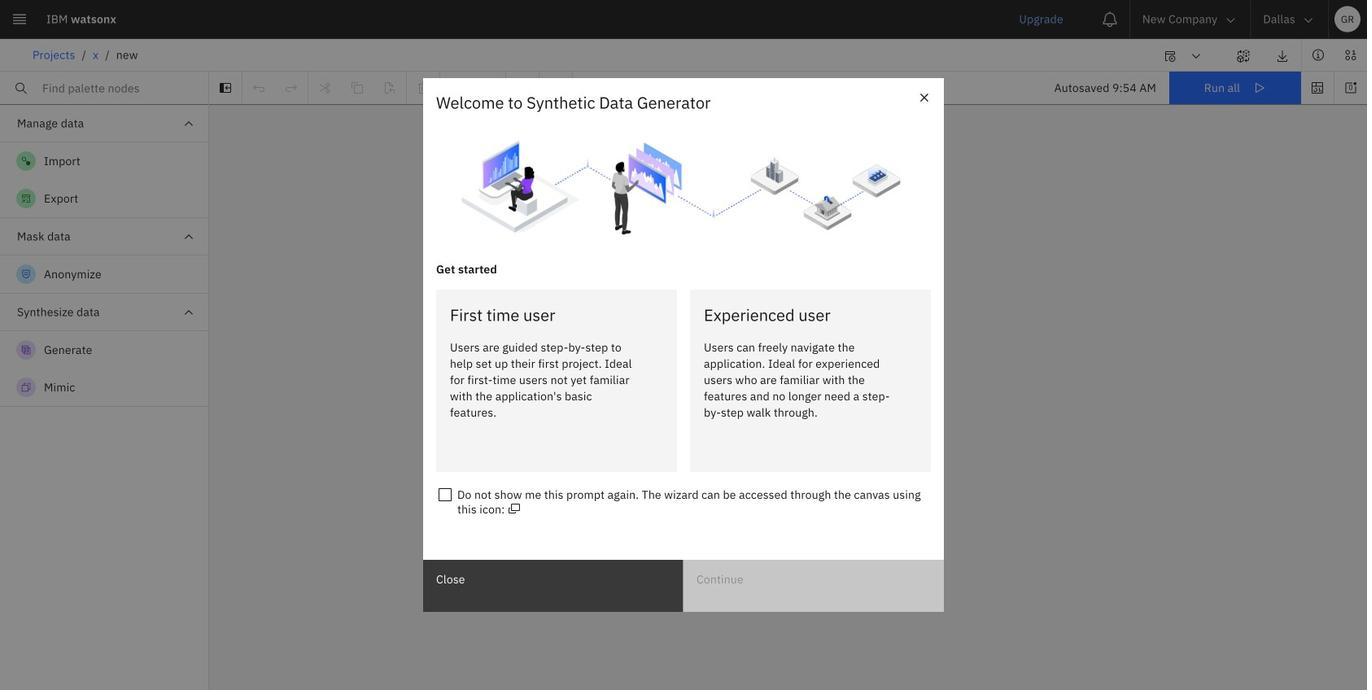 Task type: vqa. For each thing, say whether or not it's contained in the screenshot.
FIND PALETTE NODES text box
yes



Task type: describe. For each thing, give the bounding box(es) containing it.
side menu button image
[[11, 11, 28, 27]]

arrow span image
[[1190, 50, 1209, 63]]

close image
[[916, 89, 933, 106]]

data image
[[1345, 48, 1358, 61]]



Task type: locate. For each thing, give the bounding box(es) containing it.
None search field
[[0, 72, 208, 105]]

[object object] dialog
[[423, 78, 944, 612]]

notifications image
[[1102, 11, 1118, 27]]

global navigation element
[[0, 0, 1367, 690]]

action bar element
[[0, 39, 1367, 72]]

Find palette nodes text field
[[0, 72, 208, 105]]



